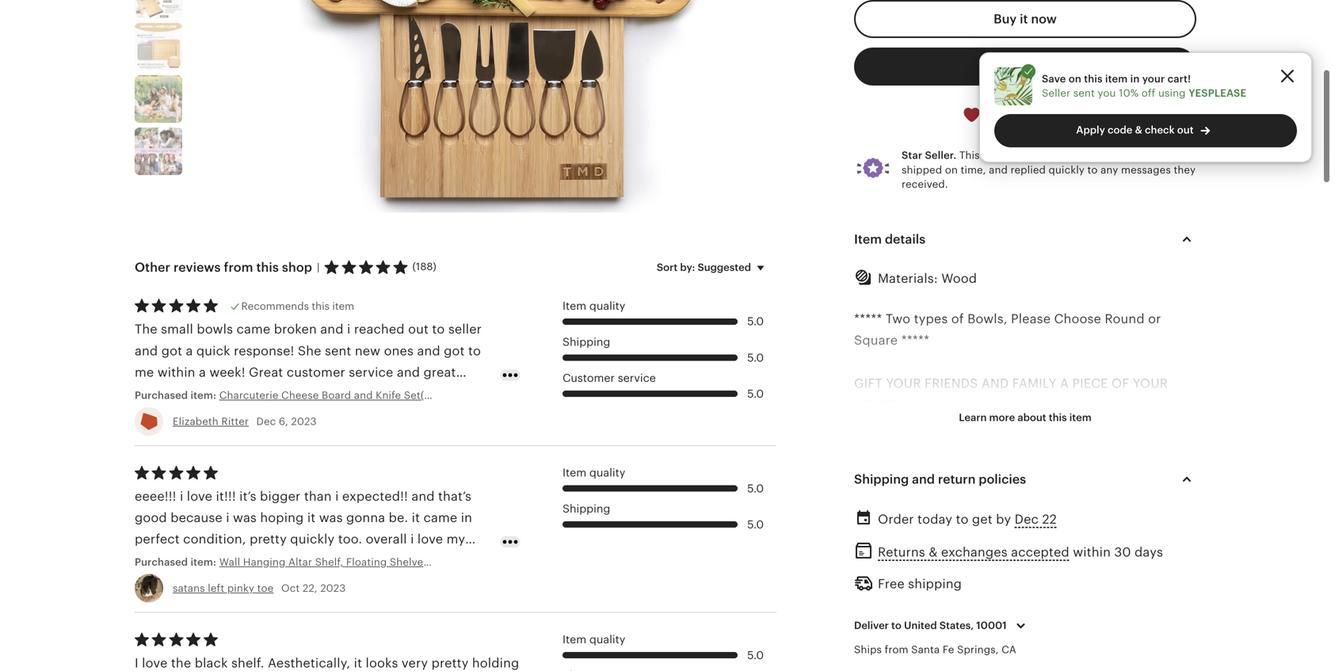 Task type: describe. For each thing, give the bounding box(es) containing it.
bowls,
[[968, 312, 1008, 326]]

bigger
[[260, 489, 301, 504]]

i down it!!!
[[226, 511, 230, 525]]

on inside eeee!!! i love it!!! it's bigger than i expected!! and that's good because i was hoping it was gonna be. it came in perfect condition, pretty quickly too. overall i love my product and i'm very happy with it❤️ once i put it up i might put a picture on here.
[[257, 576, 273, 590]]

days
[[1135, 545, 1164, 559]]

gift
[[854, 377, 883, 391]]

10001
[[977, 620, 1007, 632]]

hoping
[[260, 511, 304, 525]]

any
[[1101, 164, 1119, 176]]

0 horizontal spatial 2023
[[291, 416, 317, 428]]

i right the up
[[459, 554, 463, 568]]

pretty inside i love the black shelf. aesthetically, it looks very pretty holding
[[432, 656, 469, 671]]

whether
[[854, 420, 907, 434]]

love inside i love the black shelf. aesthetically, it looks very pretty holding
[[142, 656, 168, 671]]

in inside save on this item in your cart! seller sent you 10% off using yesplease
[[1131, 73, 1140, 85]]

and
[[982, 377, 1009, 391]]

are
[[937, 420, 956, 434]]

broken
[[274, 322, 317, 337]]

shipping inside shipping and return policies dropdown button
[[854, 473, 909, 487]]

apply code & check out link
[[995, 114, 1298, 148]]

in inside eeee!!! i love it!!! it's bigger than i expected!! and that's good because i was hoping it was gonna be. it came in perfect condition, pretty quickly too. overall i love my product and i'm very happy with it❤️ once i put it up i might put a picture on here.
[[461, 511, 472, 525]]

and down the
[[135, 344, 158, 358]]

0 horizontal spatial or
[[854, 441, 867, 455]]

1 vertical spatial love
[[418, 532, 443, 547]]

this inside dropdown button
[[1049, 412, 1067, 424]]

***** two types of bowls, please choose  round or square *****
[[854, 312, 1162, 348]]

on inside this seller consistently earned 5-star reviews, shipped on time, and replied quickly to any messages they received.
[[945, 164, 958, 176]]

style
[[1096, 571, 1125, 585]]

other
[[135, 260, 170, 275]]

item inside save on this item in your cart! seller sent you 10% off using yesplease
[[1106, 73, 1128, 85]]

12.5"
[[992, 592, 1020, 606]]

too.
[[338, 532, 362, 547]]

0 horizontal spatial item
[[332, 300, 354, 312]]

and left i'm
[[188, 554, 211, 568]]

your right of on the right
[[1133, 377, 1168, 391]]

and up the great
[[417, 344, 441, 358]]

shipping for eeee!!! i love it!!! it's bigger than i expected!! and that's good because i was hoping it was gonna be. it came in perfect condition, pretty quickly too. overall i love my product and i'm very happy with it❤️ once i put it up i might put a picture on here.
[[563, 503, 611, 515]]

4 5.0 from the top
[[748, 482, 764, 495]]

family
[[1013, 377, 1057, 391]]

size
[[927, 614, 950, 628]]

the
[[135, 322, 157, 337]]

3 5.0 from the top
[[748, 387, 764, 400]]

about
[[1018, 412, 1047, 424]]

star
[[902, 150, 923, 161]]

left
[[208, 583, 225, 594]]

extra
[[881, 463, 912, 477]]

elizabeth
[[173, 416, 219, 428]]

various
[[925, 635, 970, 649]]

your inside save on this item in your cart! seller sent you 10% off using yesplease
[[1143, 73, 1165, 85]]

& inside apply code & check out link
[[1135, 124, 1143, 136]]

be.
[[389, 511, 408, 525]]

1 5.0 from the top
[[748, 315, 764, 328]]

aesthetically,
[[268, 656, 351, 671]]

0 vertical spatial from
[[224, 260, 253, 275]]

santa
[[912, 644, 940, 656]]

1 vertical spatial for
[[925, 484, 943, 499]]

friends
[[925, 377, 978, 391]]

2 vertical spatial of
[[909, 635, 921, 649]]

purchased item: for product
[[135, 556, 219, 568]]

satans left pinky toe link
[[173, 583, 274, 594]]

this inside save on this item in your cart! seller sent you 10% off using yesplease
[[1085, 73, 1103, 85]]

be
[[1144, 463, 1160, 477]]

might
[[135, 576, 171, 590]]

meats,
[[1114, 614, 1155, 628]]

recommends this item
[[241, 300, 354, 312]]

2 horizontal spatial of
[[1097, 614, 1110, 628]]

feel
[[854, 463, 877, 477]]

crackers,
[[1031, 635, 1087, 649]]

sent inside save on this item in your cart! seller sent you 10% off using yesplease
[[1074, 87, 1095, 99]]

1 vertical spatial dec
[[1015, 513, 1039, 527]]

1 horizontal spatial within
[[1073, 545, 1111, 559]]

buy it now button
[[854, 0, 1197, 38]]

to right the ones
[[468, 344, 481, 358]]

and left that's
[[412, 489, 435, 504]]

quickly inside this seller consistently earned 5-star reviews, shipped on time, and replied quickly to any messages they received.
[[1049, 164, 1085, 176]]

shipping and return policies
[[854, 473, 1027, 487]]

ca
[[1002, 644, 1017, 656]]

charcuterie cheese board and knife set6pcs bamboo cheese image 8 image
[[135, 75, 182, 123]]

came inside 'the small bowls came broken and i reached out to seller and got a quick response! she sent new ones and got to me within a week! great customer service and great quality'
[[237, 322, 271, 337]]

by
[[996, 513, 1012, 527]]

0 horizontal spatial *****
[[854, 312, 883, 326]]

more inside the serve your guests in style... surprise your guests and add personal style to your next party. our 16.5"x 12.5" large charcuterie board is the perfect size for displaying a variety of meats, cheeses of various textures, crackers, and more
[[1117, 635, 1149, 649]]

perfect inside the serve your guests in style... surprise your guests and add personal style to your next party. our 16.5"x 12.5" large charcuterie board is the perfect size for displaying a variety of meats, cheeses of various textures, crackers, and more
[[878, 614, 923, 628]]

because
[[171, 511, 223, 525]]

variety
[[1052, 614, 1094, 628]]

2 got from the left
[[444, 344, 465, 358]]

happy
[[266, 554, 304, 568]]

learn more about this item
[[959, 412, 1092, 424]]

2 was from the left
[[319, 511, 343, 525]]

more inside dropdown button
[[990, 412, 1016, 424]]

10%
[[1119, 87, 1139, 99]]

gift your friends and family a piece of your heart... whether you are shopping for a birthday, anniversary, or bridal shower, or just want to make someone special feel extra special, tmd large cheese board will be a unique gift for them
[[854, 377, 1194, 499]]

purchased for quality
[[135, 389, 188, 401]]

two
[[886, 312, 911, 326]]

learn more about this item button
[[947, 403, 1104, 432]]

heart...
[[854, 398, 906, 412]]

2 5.0 from the top
[[748, 351, 764, 364]]

apply
[[1077, 124, 1106, 136]]

30
[[1115, 545, 1132, 559]]

item inside item details dropdown button
[[854, 232, 882, 246]]

quality inside 'the small bowls came broken and i reached out to seller and got a quick response! she sent new ones and got to me within a week! great customer service and great quality'
[[135, 387, 177, 401]]

response!
[[234, 344, 294, 358]]

now
[[1031, 12, 1057, 26]]

you inside gift your friends and family a piece of your heart... whether you are shopping for a birthday, anniversary, or bridal shower, or just want to make someone special feel extra special, tmd large cheese board will be a unique gift for them
[[911, 420, 933, 434]]

very inside eeee!!! i love it!!! it's bigger than i expected!! and that's good because i was hoping it was gonna be. it came in perfect condition, pretty quickly too. overall i love my product and i'm very happy with it❤️ once i put it up i might put a picture on here.
[[236, 554, 262, 568]]

it!!!
[[216, 489, 236, 504]]

style...
[[1006, 549, 1056, 563]]

and up she
[[320, 322, 344, 337]]

i inside 'the small bowls came broken and i reached out to seller and got a quick response! she sent new ones and got to me within a week! great customer service and great quality'
[[347, 322, 351, 337]]

returns & exchanges accepted within 30 days
[[878, 545, 1164, 559]]

other reviews from this shop
[[135, 260, 312, 275]]

shipping for the small bowls came broken and i reached out to seller and got a quick response! she sent new ones and got to me within a week! great customer service and great quality
[[563, 336, 611, 348]]

and down variety
[[1091, 635, 1114, 649]]

customer service
[[563, 372, 656, 384]]

0 horizontal spatial put
[[174, 576, 195, 590]]

and down the ones
[[397, 365, 420, 380]]

or inside ***** two types of bowls, please choose  round or square *****
[[1149, 312, 1162, 326]]

great
[[249, 365, 283, 380]]

returns & exchanges accepted button
[[878, 541, 1070, 564]]

expected!!
[[342, 489, 408, 504]]

board inside the serve your guests in style... surprise your guests and add personal style to your next party. our 16.5"x 12.5" large charcuterie board is the perfect size for displaying a variety of meats, cheeses of various textures, crackers, and more
[[1133, 592, 1169, 606]]

board inside gift your friends and family a piece of your heart... whether you are shopping for a birthday, anniversary, or bridal shower, or just want to make someone special feel extra special, tmd large cheese board will be a unique gift for them
[[1080, 463, 1116, 477]]

3 item quality from the top
[[563, 633, 626, 646]]

please
[[1011, 312, 1051, 326]]

today
[[918, 513, 953, 527]]

save on this item in your cart! seller sent you 10% off using yesplease
[[1042, 73, 1247, 99]]

purchased item: for quality
[[135, 389, 219, 401]]

our
[[924, 592, 947, 606]]

to up the great
[[432, 322, 445, 337]]

buy it now
[[994, 12, 1057, 26]]

small
[[161, 322, 193, 337]]

picture
[[209, 576, 254, 590]]

perfect inside eeee!!! i love it!!! it's bigger than i expected!! and that's good because i was hoping it was gonna be. it came in perfect condition, pretty quickly too. overall i love my product and i'm very happy with it❤️ once i put it up i might put a picture on here.
[[135, 532, 180, 547]]

square
[[854, 333, 898, 348]]

it right be.
[[412, 511, 420, 525]]

1 horizontal spatial put
[[404, 554, 424, 568]]

6,
[[279, 416, 288, 428]]

1 horizontal spatial or
[[961, 441, 974, 455]]

gift
[[901, 484, 922, 499]]

and inside dropdown button
[[912, 473, 935, 487]]

it inside button
[[1020, 12, 1028, 26]]

types
[[914, 312, 948, 326]]

shipping and return policies button
[[840, 461, 1211, 499]]

this up broken
[[312, 300, 330, 312]]

reached
[[354, 322, 405, 337]]

to left get
[[956, 513, 969, 527]]

than
[[304, 489, 332, 504]]

to inside gift your friends and family a piece of your heart... whether you are shopping for a birthday, anniversary, or bridal shower, or just want to make someone special feel extra special, tmd large cheese board will be a unique gift for them
[[1037, 441, 1050, 455]]

22,
[[303, 583, 318, 594]]

great
[[424, 365, 456, 380]]

week!
[[210, 365, 245, 380]]

fe
[[943, 644, 955, 656]]

good
[[135, 511, 167, 525]]

purchased for product
[[135, 556, 188, 568]]

i right than
[[335, 489, 339, 504]]

5 5.0 from the top
[[748, 518, 764, 531]]

my
[[447, 532, 465, 547]]

bowls
[[197, 322, 233, 337]]

wood
[[942, 271, 977, 286]]



Task type: vqa. For each thing, say whether or not it's contained in the screenshot.
middle the Shipping
yes



Task type: locate. For each thing, give the bounding box(es) containing it.
very inside i love the black shelf. aesthetically, it looks very pretty holding
[[402, 656, 428, 671]]

this left shop
[[256, 260, 279, 275]]

seller up the great
[[448, 322, 482, 337]]

tmd
[[967, 463, 994, 477]]

i right once
[[397, 554, 400, 568]]

of inside ***** two types of bowls, please choose  round or square *****
[[952, 312, 964, 326]]

love
[[187, 489, 213, 504], [418, 532, 443, 547], [142, 656, 168, 671]]

it inside i love the black shelf. aesthetically, it looks very pretty holding
[[354, 656, 362, 671]]

very right looks
[[402, 656, 428, 671]]

0 vertical spatial large
[[998, 463, 1029, 477]]

0 vertical spatial the
[[854, 614, 875, 628]]

1 vertical spatial more
[[1117, 635, 1149, 649]]

pretty inside eeee!!! i love it!!! it's bigger than i expected!! and that's good because i was hoping it was gonna be. it came in perfect condition, pretty quickly too. overall i love my product and i'm very happy with it❤️ once i put it up i might put a picture on here.
[[250, 532, 287, 547]]

0 vertical spatial perfect
[[135, 532, 180, 547]]

you left 10%
[[1098, 87, 1116, 99]]

2 horizontal spatial item
[[1106, 73, 1128, 85]]

them
[[946, 484, 978, 499]]

order today to get by dec 22
[[878, 513, 1057, 527]]

i
[[347, 322, 351, 337], [180, 489, 183, 504], [335, 489, 339, 504], [226, 511, 230, 525], [411, 532, 414, 547], [397, 554, 400, 568], [459, 554, 463, 568]]

1 horizontal spatial for
[[954, 614, 971, 628]]

on down seller.
[[945, 164, 958, 176]]

0 vertical spatial sent
[[1074, 87, 1095, 99]]

received.
[[902, 178, 949, 190]]

1 vertical spatial quickly
[[290, 532, 335, 547]]

0 vertical spatial on
[[1069, 73, 1082, 85]]

in
[[990, 549, 1003, 563]]

charcuterie
[[1059, 592, 1130, 606]]

1 vertical spatial item
[[332, 300, 354, 312]]

serve
[[854, 549, 894, 563]]

0 horizontal spatial of
[[909, 635, 921, 649]]

0 horizontal spatial the
[[171, 656, 191, 671]]

a inside eeee!!! i love it!!! it's bigger than i expected!! and that's good because i was hoping it was gonna be. it came in perfect condition, pretty quickly too. overall i love my product and i'm very happy with it❤️ once i put it up i might put a picture on here.
[[199, 576, 206, 590]]

is
[[1173, 592, 1183, 606]]

unique
[[854, 484, 897, 499]]

to down "earned"
[[1088, 164, 1098, 176]]

out right check
[[1178, 124, 1194, 136]]

0 vertical spatial seller
[[983, 150, 1010, 161]]

bridal
[[871, 441, 907, 455]]

& right code
[[1135, 124, 1143, 136]]

2023 right "6,"
[[291, 416, 317, 428]]

2 vertical spatial item quality
[[563, 633, 626, 646]]

1 vertical spatial seller
[[448, 322, 482, 337]]

in up my
[[461, 511, 472, 525]]

put left left at the bottom left of page
[[174, 576, 195, 590]]

perfect up product
[[135, 532, 180, 547]]

on right save
[[1069, 73, 1082, 85]]

item: for condition,
[[191, 556, 216, 568]]

and down the in at the right of the page
[[985, 571, 1009, 585]]

0 horizontal spatial got
[[161, 344, 182, 358]]

0 vertical spatial dec
[[257, 416, 276, 428]]

1 vertical spatial came
[[424, 511, 458, 525]]

round
[[1105, 312, 1145, 326]]

1 horizontal spatial sent
[[1074, 87, 1095, 99]]

large inside the serve your guests in style... surprise your guests and add personal style to your next party. our 16.5"x 12.5" large charcuterie board is the perfect size for displaying a variety of meats, cheeses of various textures, crackers, and more
[[1024, 592, 1055, 606]]

1 vertical spatial 2023
[[320, 583, 346, 594]]

it right buy
[[1020, 12, 1028, 26]]

1 horizontal spatial quickly
[[1049, 164, 1085, 176]]

5.0
[[748, 315, 764, 328], [748, 351, 764, 364], [748, 387, 764, 400], [748, 482, 764, 495], [748, 518, 764, 531], [748, 649, 764, 662]]

your inside the serve your guests in style... surprise your guests and add personal style to your next party. our 16.5"x 12.5" large charcuterie board is the perfect size for displaying a variety of meats, cheeses of various textures, crackers, and more
[[898, 549, 933, 563]]

love up because
[[187, 489, 213, 504]]

0 vertical spatial purchased item:
[[135, 389, 219, 401]]

1 horizontal spatial 2023
[[320, 583, 346, 594]]

2023 right 22,
[[320, 583, 346, 594]]

shipped
[[902, 164, 943, 176]]

charcuterie cheese board and knife set6pcs bamboo cheese image 7 image
[[135, 23, 182, 71]]

ones
[[384, 344, 414, 358]]

add
[[1012, 571, 1036, 585]]

with
[[308, 554, 334, 568]]

1 purchased item: from the top
[[135, 389, 219, 401]]

sent
[[1074, 87, 1095, 99], [325, 344, 351, 358]]

1 vertical spatial put
[[174, 576, 195, 590]]

this
[[960, 150, 980, 161]]

1 horizontal spatial board
[[1133, 592, 1169, 606]]

piece
[[1073, 377, 1109, 391]]

black
[[195, 656, 228, 671]]

and right time,
[[989, 164, 1008, 176]]

cheese
[[1032, 463, 1077, 477]]

sent right she
[[325, 344, 351, 358]]

product
[[135, 554, 184, 568]]

quickly up with
[[290, 532, 335, 547]]

messages
[[1122, 164, 1171, 176]]

1 vertical spatial purchased
[[135, 556, 188, 568]]

i'm
[[214, 554, 232, 568]]

looks
[[366, 656, 398, 671]]

your up our at the right bottom of page
[[910, 571, 937, 585]]

0 horizontal spatial within
[[158, 365, 195, 380]]

0 horizontal spatial service
[[349, 365, 393, 380]]

service down new
[[349, 365, 393, 380]]

i love the black shelf. aesthetically, it looks very pretty holding
[[135, 656, 519, 671]]

2 vertical spatial on
[[257, 576, 273, 590]]

came up response!
[[237, 322, 271, 337]]

0 horizontal spatial out
[[408, 322, 429, 337]]

2 vertical spatial love
[[142, 656, 168, 671]]

united
[[904, 620, 937, 632]]

1 vertical spatial you
[[911, 420, 933, 434]]

1 vertical spatial pretty
[[432, 656, 469, 671]]

in up 10%
[[1131, 73, 1140, 85]]

purchased item: up elizabeth
[[135, 389, 219, 401]]

it left looks
[[354, 656, 362, 671]]

item: up elizabeth ritter link
[[191, 389, 216, 401]]

0 horizontal spatial dec
[[257, 416, 276, 428]]

got up the great
[[444, 344, 465, 358]]

large
[[998, 463, 1029, 477], [1024, 592, 1055, 606]]

very right i'm
[[236, 554, 262, 568]]

your up "free shipping"
[[898, 549, 933, 563]]

item: down condition,
[[191, 556, 216, 568]]

0 vertical spatial item quality
[[563, 300, 626, 312]]

purchased item: up satans at the bottom left
[[135, 556, 219, 568]]

0 horizontal spatial &
[[929, 545, 938, 559]]

1 vertical spatial shipping
[[854, 473, 909, 487]]

0 vertical spatial 2023
[[291, 416, 317, 428]]

1 horizontal spatial got
[[444, 344, 465, 358]]

for down 16.5"x
[[954, 614, 971, 628]]

1 vertical spatial the
[[171, 656, 191, 671]]

quickly down consistently
[[1049, 164, 1085, 176]]

1 horizontal spatial came
[[424, 511, 458, 525]]

your for gift your friends and family a piece of your heart... whether you are shopping for a birthday, anniversary, or bridal shower, or just want to make someone special feel extra special, tmd large cheese board will be a unique gift for them
[[886, 377, 922, 391]]

1 horizontal spatial seller
[[983, 150, 1010, 161]]

this right save
[[1085, 73, 1103, 85]]

she
[[298, 344, 322, 358]]

shelf.
[[231, 656, 264, 671]]

reviews
[[174, 260, 221, 275]]

for up 'want' at the right bottom
[[1021, 420, 1039, 434]]

or left 'just'
[[961, 441, 974, 455]]

to inside this seller consistently earned 5-star reviews, shipped on time, and replied quickly to any messages they received.
[[1088, 164, 1098, 176]]

got down small
[[161, 344, 182, 358]]

2 item: from the top
[[191, 556, 216, 568]]

policies
[[979, 473, 1027, 487]]

the left black
[[171, 656, 191, 671]]

seller right this
[[983, 150, 1010, 161]]

on right the pinky
[[257, 576, 273, 590]]

a inside the serve your guests in style... surprise your guests and add personal style to your next party. our 16.5"x 12.5" large charcuterie board is the perfect size for displaying a variety of meats, cheeses of various textures, crackers, and more
[[1041, 614, 1049, 628]]

it down than
[[307, 511, 316, 525]]

1 got from the left
[[161, 344, 182, 358]]

2 purchased from the top
[[135, 556, 188, 568]]

large down add
[[1024, 592, 1055, 606]]

0 horizontal spatial came
[[237, 322, 271, 337]]

dec left "6,"
[[257, 416, 276, 428]]

1 horizontal spatial from
[[885, 644, 909, 656]]

textures,
[[973, 635, 1027, 649]]

1 purchased from the top
[[135, 389, 188, 401]]

or right round
[[1149, 312, 1162, 326]]

0 vertical spatial you
[[1098, 87, 1116, 99]]

i
[[135, 656, 139, 671]]

1 vertical spatial within
[[1073, 545, 1111, 559]]

will
[[1120, 463, 1141, 477]]

0 vertical spatial &
[[1135, 124, 1143, 136]]

1 horizontal spatial service
[[618, 372, 656, 384]]

to up cheeses
[[892, 620, 902, 632]]

gonna
[[346, 511, 385, 525]]

0 horizontal spatial sent
[[325, 344, 351, 358]]

0 vertical spatial put
[[404, 554, 424, 568]]

your up off in the top right of the page
[[1143, 73, 1165, 85]]

large inside gift your friends and family a piece of your heart... whether you are shopping for a birthday, anniversary, or bridal shower, or just want to make someone special feel extra special, tmd large cheese board will be a unique gift for them
[[998, 463, 1029, 477]]

using
[[1159, 87, 1186, 99]]

elizabeth ritter link
[[173, 416, 249, 428]]

you inside save on this item in your cart! seller sent you 10% off using yesplease
[[1098, 87, 1116, 99]]

purchased
[[135, 389, 188, 401], [135, 556, 188, 568]]

me
[[135, 365, 154, 380]]

1 vertical spatial sent
[[325, 344, 351, 358]]

personal
[[1039, 571, 1093, 585]]

and
[[989, 164, 1008, 176], [320, 322, 344, 337], [135, 344, 158, 358], [417, 344, 441, 358], [397, 365, 420, 380], [912, 473, 935, 487], [412, 489, 435, 504], [188, 554, 211, 568], [985, 571, 1009, 585], [1091, 635, 1114, 649]]

sent right seller
[[1074, 87, 1095, 99]]

to inside dropdown button
[[892, 620, 902, 632]]

board down the someone
[[1080, 463, 1116, 477]]

2 horizontal spatial for
[[1021, 420, 1039, 434]]

by:
[[680, 261, 695, 273]]

board left is
[[1133, 592, 1169, 606]]

1 was from the left
[[233, 511, 257, 525]]

was down it's
[[233, 511, 257, 525]]

seller inside this seller consistently earned 5-star reviews, shipped on time, and replied quickly to any messages they received.
[[983, 150, 1010, 161]]

exchanges
[[942, 545, 1008, 559]]

consistently
[[1013, 150, 1074, 161]]

item up the make
[[1070, 412, 1092, 424]]

i right eeee!!!
[[180, 489, 183, 504]]

accepted
[[1012, 545, 1070, 559]]

guests
[[941, 571, 982, 585]]

1 horizontal spatial *****
[[902, 333, 930, 348]]

item inside "learn more about this item" dropdown button
[[1070, 412, 1092, 424]]

item
[[854, 232, 882, 246], [563, 300, 587, 312], [563, 466, 587, 479], [563, 633, 587, 646]]

seller
[[1042, 87, 1071, 99]]

quickly
[[1049, 164, 1085, 176], [290, 532, 335, 547]]

item: for within
[[191, 389, 216, 401]]

within inside 'the small bowls came broken and i reached out to seller and got a quick response! she sent new ones and got to me within a week! great customer service and great quality'
[[158, 365, 195, 380]]

1 horizontal spatial &
[[1135, 124, 1143, 136]]

your down days
[[1145, 571, 1173, 585]]

love right i
[[142, 656, 168, 671]]

to inside the serve your guests in style... surprise your guests and add personal style to your next party. our 16.5"x 12.5" large charcuterie board is the perfect size for displaying a variety of meats, cheeses of various textures, crackers, and more
[[1129, 571, 1141, 585]]

to right style
[[1129, 571, 1141, 585]]

within left 30 on the right bottom
[[1073, 545, 1111, 559]]

sent inside 'the small bowls came broken and i reached out to seller and got a quick response! she sent new ones and got to me within a week! great customer service and great quality'
[[325, 344, 351, 358]]

for inside the serve your guests in style... surprise your guests and add personal style to your next party. our 16.5"x 12.5" large charcuterie board is the perfect size for displaying a variety of meats, cheeses of various textures, crackers, and more
[[954, 614, 971, 628]]

0 vertical spatial came
[[237, 322, 271, 337]]

and right extra
[[912, 473, 935, 487]]

0 vertical spatial within
[[158, 365, 195, 380]]

1 vertical spatial large
[[1024, 592, 1055, 606]]

here.
[[276, 576, 308, 590]]

1 horizontal spatial more
[[1117, 635, 1149, 649]]

1 vertical spatial board
[[1133, 592, 1169, 606]]

quickly inside eeee!!! i love it!!! it's bigger than i expected!! and that's good because i was hoping it was gonna be. it came in perfect condition, pretty quickly too. overall i love my product and i'm very happy with it❤️ once i put it up i might put a picture on here.
[[290, 532, 335, 547]]

perfect down the party.
[[878, 614, 923, 628]]

item quality for eeee!!! i love it!!! it's bigger than i expected!! and that's good because i was hoping it was gonna be. it came in perfect condition, pretty quickly too. overall i love my product and i'm very happy with it❤️ once i put it up i might put a picture on here.
[[563, 466, 626, 479]]

i right overall
[[411, 532, 414, 547]]

0 horizontal spatial board
[[1080, 463, 1116, 477]]

***** up 'square'
[[854, 312, 883, 326]]

1 item: from the top
[[191, 389, 216, 401]]

item up reached
[[332, 300, 354, 312]]

0 vertical spatial love
[[187, 489, 213, 504]]

0 vertical spatial very
[[236, 554, 262, 568]]

0 vertical spatial pretty
[[250, 532, 287, 547]]

from right ships
[[885, 644, 909, 656]]

on inside save on this item in your cart! seller sent you 10% off using yesplease
[[1069, 73, 1082, 85]]

1 horizontal spatial pretty
[[432, 656, 469, 671]]

love left my
[[418, 532, 443, 547]]

0 vertical spatial out
[[1178, 124, 1194, 136]]

serve your guests in style... surprise your guests and add personal style to your next party. our 16.5"x 12.5" large charcuterie board is the perfect size for displaying a variety of meats, cheeses of various textures, crackers, and more
[[854, 549, 1183, 649]]

save
[[1042, 73, 1066, 85]]

1 horizontal spatial on
[[945, 164, 958, 176]]

dec
[[257, 416, 276, 428], [1015, 513, 1039, 527]]

1 item quality from the top
[[563, 300, 626, 312]]

that's
[[438, 489, 472, 504]]

1 horizontal spatial perfect
[[878, 614, 923, 628]]

2 vertical spatial for
[[954, 614, 971, 628]]

0 vertical spatial board
[[1080, 463, 1116, 477]]

2 horizontal spatial or
[[1149, 312, 1162, 326]]

0 horizontal spatial very
[[236, 554, 262, 568]]

shopping
[[959, 420, 1018, 434]]

1 horizontal spatial the
[[854, 614, 875, 628]]

came down that's
[[424, 511, 458, 525]]

1 vertical spatial of
[[1097, 614, 1110, 628]]

dec left 22
[[1015, 513, 1039, 527]]

0 vertical spatial quickly
[[1049, 164, 1085, 176]]

this seller consistently earned 5-star reviews, shipped on time, and replied quickly to any messages they received.
[[902, 150, 1196, 190]]

item:
[[191, 389, 216, 401], [191, 556, 216, 568]]

your
[[1143, 73, 1165, 85], [910, 571, 937, 585], [1145, 571, 1173, 585]]

you left are
[[911, 420, 933, 434]]

pretty left holding
[[432, 656, 469, 671]]

service right customer
[[618, 372, 656, 384]]

1 vertical spatial on
[[945, 164, 958, 176]]

& right the returns
[[929, 545, 938, 559]]

new
[[355, 344, 381, 358]]

0 horizontal spatial perfect
[[135, 532, 180, 547]]

item
[[1106, 73, 1128, 85], [332, 300, 354, 312], [1070, 412, 1092, 424]]

1 vertical spatial very
[[402, 656, 428, 671]]

in
[[1131, 73, 1140, 85], [461, 511, 472, 525]]

2 vertical spatial item
[[1070, 412, 1092, 424]]

this right "about"
[[1049, 412, 1067, 424]]

0 vertical spatial shipping
[[563, 336, 611, 348]]

was down than
[[319, 511, 343, 525]]

1 horizontal spatial in
[[1131, 73, 1140, 85]]

board
[[1080, 463, 1116, 477], [1133, 592, 1169, 606]]

cart!
[[1168, 73, 1191, 85]]

deliver to united states, 10001
[[854, 620, 1007, 632]]

0 vertical spatial more
[[990, 412, 1016, 424]]

of down united
[[909, 635, 921, 649]]

this
[[1085, 73, 1103, 85], [256, 260, 279, 275], [312, 300, 330, 312], [1049, 412, 1067, 424]]

satans left pinky toe oct 22, 2023
[[173, 583, 346, 594]]

the inside i love the black shelf. aesthetically, it looks very pretty holding
[[171, 656, 191, 671]]

earned
[[1077, 150, 1112, 161]]

more right learn
[[990, 412, 1016, 424]]

purchased down me
[[135, 389, 188, 401]]

seller.
[[925, 150, 957, 161]]

0 horizontal spatial quickly
[[290, 532, 335, 547]]

your for serve your guests in style... surprise your guests and add personal style to your next party. our 16.5"x 12.5" large charcuterie board is the perfect size for displaying a variety of meats, cheeses of various textures, crackers, and more
[[898, 549, 933, 563]]

it left the up
[[428, 554, 436, 568]]

0 horizontal spatial pretty
[[250, 532, 287, 547]]

eeee!!!
[[135, 489, 176, 504]]

|
[[317, 261, 320, 273]]

0 horizontal spatial love
[[142, 656, 168, 671]]

shop
[[282, 260, 312, 275]]

out
[[1178, 124, 1194, 136], [408, 322, 429, 337]]

out inside 'the small bowls came broken and i reached out to seller and got a quick response! she sent new ones and got to me within a week! great customer service and great quality'
[[408, 322, 429, 337]]

2 item quality from the top
[[563, 466, 626, 479]]

birthday,
[[1053, 420, 1107, 434]]

it❤️
[[338, 554, 359, 568]]

materials:
[[878, 271, 938, 286]]

returns
[[878, 545, 926, 559]]

the
[[854, 614, 875, 628], [171, 656, 191, 671]]

0 vertical spatial item:
[[191, 389, 216, 401]]

1 horizontal spatial love
[[187, 489, 213, 504]]

within right me
[[158, 365, 195, 380]]

pretty down hoping
[[250, 532, 287, 547]]

item quality
[[563, 300, 626, 312], [563, 466, 626, 479], [563, 633, 626, 646]]

more down meats,
[[1117, 635, 1149, 649]]

6 5.0 from the top
[[748, 649, 764, 662]]

and inside this seller consistently earned 5-star reviews, shipped on time, and replied quickly to any messages they received.
[[989, 164, 1008, 176]]

special,
[[915, 463, 963, 477]]

seller inside 'the small bowls came broken and i reached out to seller and got a quick response! she sent new ones and got to me within a week! great customer service and great quality'
[[448, 322, 482, 337]]

the down 'next'
[[854, 614, 875, 628]]

item quality for the small bowls came broken and i reached out to seller and got a quick response! she sent new ones and got to me within a week! great customer service and great quality
[[563, 300, 626, 312]]

2 horizontal spatial on
[[1069, 73, 1082, 85]]

22
[[1043, 513, 1057, 527]]

2 horizontal spatial love
[[418, 532, 443, 547]]

your up heart...
[[886, 377, 922, 391]]

customer
[[287, 365, 345, 380]]

charcuterie cheese board and knife set6pcs bamboo cheese image 9 image
[[135, 128, 182, 175]]

replied
[[1011, 164, 1046, 176]]

the inside the serve your guests in style... surprise your guests and add personal style to your next party. our 16.5"x 12.5" large charcuterie board is the perfect size for displaying a variety of meats, cheeses of various textures, crackers, and more
[[854, 614, 875, 628]]

2 purchased item: from the top
[[135, 556, 219, 568]]

out up the ones
[[408, 322, 429, 337]]

to up cheese on the bottom of the page
[[1037, 441, 1050, 455]]

came inside eeee!!! i love it!!! it's bigger than i expected!! and that's good because i was hoping it was gonna be. it came in perfect condition, pretty quickly too. overall i love my product and i'm very happy with it❤️ once i put it up i might put a picture on here.
[[424, 511, 458, 525]]

service inside 'the small bowls came broken and i reached out to seller and got a quick response! she sent new ones and got to me within a week! great customer service and great quality'
[[349, 365, 393, 380]]

1 horizontal spatial out
[[1178, 124, 1194, 136]]

1 vertical spatial purchased item:
[[135, 556, 219, 568]]

1 vertical spatial out
[[408, 322, 429, 337]]

of right types
[[952, 312, 964, 326]]

2 vertical spatial shipping
[[563, 503, 611, 515]]

0 horizontal spatial for
[[925, 484, 943, 499]]

just
[[978, 441, 1000, 455]]

for down special, at the bottom of the page
[[925, 484, 943, 499]]



